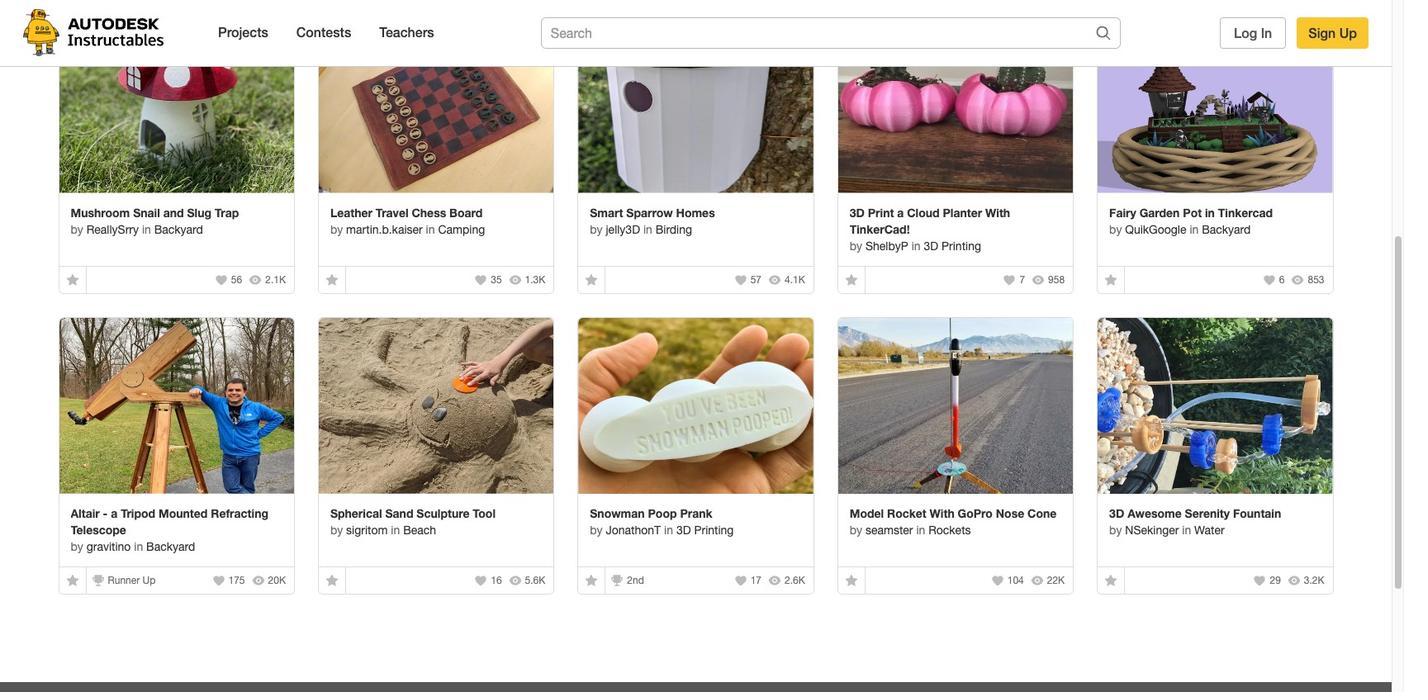Task type: vqa. For each thing, say whether or not it's contained in the screenshot.


Task type: describe. For each thing, give the bounding box(es) containing it.
log in link
[[1221, 17, 1287, 49]]

-
[[103, 506, 108, 521]]

jelly3d link
[[606, 223, 640, 236]]

chess
[[412, 205, 446, 219]]

planter
[[943, 205, 983, 219]]

3d awesome serenity fountain by nsekinger in water
[[1110, 506, 1282, 537]]

by inside model rocket with gopro nose cone by seamster in rockets
[[850, 524, 863, 537]]

mounted
[[159, 506, 208, 521]]

martin.b.kaiser
[[346, 223, 423, 236]]

jonathont link
[[606, 524, 661, 537]]

in inside snowman poop prank by jonathont in 3d printing
[[664, 524, 673, 537]]

up for sign up
[[1340, 25, 1358, 40]]

in inside the 3d awesome serenity fountain by nsekinger in water
[[1183, 524, 1192, 537]]

in
[[1262, 25, 1273, 40]]

snail
[[133, 205, 160, 219]]

reallysrry link
[[87, 223, 139, 236]]

6
[[1280, 274, 1285, 286]]

prank
[[680, 506, 713, 521]]

mushroom
[[71, 205, 130, 219]]

in inside 3d print a cloud planter with tinkercad! by shelbyp in 3d printing
[[912, 239, 921, 253]]

gravitino
[[87, 540, 131, 554]]

35
[[491, 274, 502, 286]]

leather
[[330, 205, 373, 219]]

martin.b.kaiser link
[[346, 223, 423, 236]]

3d printing link for 3d
[[677, 524, 734, 537]]

rocket
[[888, 506, 927, 521]]

in inside altair - a tripod mounted refracting telescope by gravitino in backyard
[[134, 540, 143, 554]]

by inside mushroom snail and slug trap by reallysrry in backyard
[[71, 223, 83, 236]]

1.3k
[[525, 274, 546, 286]]

in inside spherical sand sculpture tool by sigritom in beach
[[391, 524, 400, 537]]

fountain
[[1234, 506, 1282, 521]]

projects link
[[210, 18, 277, 48]]

awesome
[[1128, 506, 1182, 521]]

a for print
[[898, 205, 904, 219]]

Search search field
[[546, 21, 1063, 45]]

rockets link
[[929, 524, 971, 537]]

featured image for 3d print a cloud planter with tinkercad!
[[845, 273, 858, 286]]

featured image for leather travel chess board
[[325, 273, 339, 286]]

and
[[163, 205, 184, 219]]

contests
[[296, 24, 351, 40]]

model
[[850, 506, 884, 521]]

tinkercad
[[1219, 205, 1274, 219]]

29
[[1270, 575, 1282, 587]]

175
[[228, 575, 245, 587]]

gravitino link
[[87, 540, 131, 554]]

featured image for smart sparrow homes
[[585, 273, 599, 286]]

by inside altair - a tripod mounted refracting telescope by gravitino in backyard
[[71, 540, 83, 554]]

jelly3d
[[606, 223, 640, 236]]

featured image for model rocket with gopro nose cone
[[845, 574, 858, 587]]

camping
[[438, 223, 485, 236]]

22k
[[1048, 575, 1065, 587]]

printing inside 3d print a cloud planter with tinkercad! by shelbyp in 3d printing
[[942, 239, 982, 253]]

fairy garden pot in tinkercad by quikgoogle in backyard
[[1110, 205, 1274, 236]]

water link
[[1195, 524, 1225, 537]]

refracting
[[211, 506, 269, 521]]

shelbyp
[[866, 239, 909, 253]]

cloud
[[907, 205, 940, 219]]

20k
[[268, 575, 286, 587]]

smart sparrow homes by jelly3d in birding
[[590, 205, 715, 236]]

fairy
[[1110, 205, 1137, 219]]

garden
[[1140, 205, 1180, 219]]

rockets
[[929, 524, 971, 537]]

in inside model rocket with gopro nose cone by seamster in rockets
[[917, 524, 926, 537]]

by inside 3d print a cloud planter with tinkercad! by shelbyp in 3d printing
[[850, 239, 863, 253]]

sigritom
[[346, 524, 388, 537]]

3d down cloud
[[924, 239, 939, 253]]

tinkercad!
[[850, 222, 910, 236]]

jonathont
[[606, 524, 661, 537]]

water
[[1195, 524, 1225, 537]]

teachers
[[379, 24, 434, 40]]

model rocket with gopro nose cone link
[[850, 506, 1062, 522]]

nsekinger
[[1126, 524, 1180, 537]]

2.1k
[[265, 274, 286, 286]]

3d inside the 3d awesome serenity fountain by nsekinger in water
[[1110, 506, 1125, 521]]

in inside mushroom snail and slug trap by reallysrry in backyard
[[142, 223, 151, 236]]

by inside smart sparrow homes by jelly3d in birding
[[590, 223, 603, 236]]

3d printing link for tinkercad!
[[924, 239, 982, 253]]

quikgoogle link
[[1126, 223, 1187, 236]]

with inside 3d print a cloud planter with tinkercad! by shelbyp in 3d printing
[[986, 205, 1011, 219]]

by inside "fairy garden pot in tinkercad by quikgoogle in backyard"
[[1110, 223, 1123, 236]]

snowman
[[590, 506, 645, 521]]

snowman poop prank by jonathont in 3d printing
[[590, 506, 734, 537]]



Task type: locate. For each thing, give the bounding box(es) containing it.
0 horizontal spatial up
[[143, 575, 156, 587]]

by down smart
[[590, 223, 603, 236]]

with inside model rocket with gopro nose cone by seamster in rockets
[[930, 506, 955, 521]]

backyard for slug
[[154, 223, 203, 236]]

featured image right the 1.3k
[[585, 273, 599, 286]]

sign up link
[[1298, 17, 1369, 49]]

featured image right 2.1k
[[325, 273, 339, 286]]

featured image for 3d awesome serenity fountain
[[1105, 574, 1118, 587]]

model rocket with gopro nose cone by seamster in rockets
[[850, 506, 1057, 537]]

853
[[1309, 274, 1325, 286]]

a right print
[[898, 205, 904, 219]]

beach
[[403, 524, 436, 537]]

57
[[751, 274, 762, 286]]

spherical sand sculpture tool by sigritom in beach
[[330, 506, 496, 537]]

backyard link for in
[[1203, 223, 1251, 236]]

backyard link down fairy garden pot in tinkercad link
[[1203, 223, 1251, 236]]

sculpture
[[417, 506, 470, 521]]

backyard inside altair - a tripod mounted refracting telescope by gravitino in backyard
[[146, 540, 195, 554]]

in down pot
[[1190, 223, 1199, 236]]

in down sparrow
[[644, 223, 653, 236]]

17
[[751, 575, 762, 587]]

in right gravitino link
[[134, 540, 143, 554]]

by down telescope
[[71, 540, 83, 554]]

a for -
[[111, 506, 118, 521]]

0 vertical spatial with
[[986, 205, 1011, 219]]

by down the model
[[850, 524, 863, 537]]

in inside smart sparrow homes by jelly3d in birding
[[644, 223, 653, 236]]

backyard down fairy garden pot in tinkercad link
[[1203, 223, 1251, 236]]

backyard down 'mushroom snail and slug trap' link at the left of the page
[[154, 223, 203, 236]]

trap
[[215, 205, 239, 219]]

with
[[986, 205, 1011, 219], [930, 506, 955, 521]]

altair
[[71, 506, 100, 521]]

spherical sand sculpture tool link
[[330, 506, 542, 522]]

up right runner
[[143, 575, 156, 587]]

featured image for snowman poop prank
[[585, 574, 599, 587]]

mushroom snail and slug trap by reallysrry in backyard
[[71, 205, 239, 236]]

printing inside snowman poop prank by jonathont in 3d printing
[[694, 524, 734, 537]]

2nd
[[627, 575, 644, 587]]

in right shelbyp
[[912, 239, 921, 253]]

up inside sign up link
[[1340, 25, 1358, 40]]

0 horizontal spatial a
[[111, 506, 118, 521]]

backyard link for tripod
[[146, 540, 195, 554]]

by down spherical
[[330, 524, 343, 537]]

featured image right 4.1k
[[845, 273, 858, 286]]

in down chess
[[426, 223, 435, 236]]

3d awesome serenity fountain link
[[1110, 506, 1322, 522]]

16
[[491, 575, 502, 587]]

3d left awesome
[[1110, 506, 1125, 521]]

printing down prank
[[694, 524, 734, 537]]

smart sparrow homes link
[[590, 205, 802, 221]]

pot
[[1184, 205, 1202, 219]]

3d printing link
[[924, 239, 982, 253], [677, 524, 734, 537]]

by down tinkercad!
[[850, 239, 863, 253]]

with up rockets
[[930, 506, 955, 521]]

in down snail
[[142, 223, 151, 236]]

quikgoogle
[[1126, 223, 1187, 236]]

3.2k
[[1305, 575, 1325, 587]]

gopro
[[958, 506, 993, 521]]

1 horizontal spatial printing
[[942, 239, 982, 253]]

shelbyp link
[[866, 239, 909, 253]]

slug
[[187, 205, 212, 219]]

1 vertical spatial 3d printing link
[[677, 524, 734, 537]]

in down sand
[[391, 524, 400, 537]]

printing down '3d print a cloud planter with tinkercad!' link
[[942, 239, 982, 253]]

birding link
[[656, 223, 693, 236]]

featured image down mushroom
[[66, 273, 79, 286]]

3d printing link down snowman poop prank 'link' at the bottom of the page
[[677, 524, 734, 537]]

runner up
[[108, 575, 156, 587]]

featured image
[[66, 273, 79, 286], [325, 273, 339, 286], [845, 273, 858, 286], [325, 574, 339, 587]]

beach link
[[403, 524, 436, 537]]

featured image for fairy garden pot in tinkercad
[[1105, 273, 1118, 286]]

1 vertical spatial printing
[[694, 524, 734, 537]]

1 horizontal spatial with
[[986, 205, 1011, 219]]

seamster
[[866, 524, 914, 537]]

backyard link
[[154, 223, 203, 236], [1203, 223, 1251, 236], [146, 540, 195, 554]]

reallysrry
[[87, 223, 139, 236]]

0 vertical spatial printing
[[942, 239, 982, 253]]

3d down snowman poop prank 'link' at the bottom of the page
[[677, 524, 691, 537]]

3d
[[850, 205, 865, 219], [924, 239, 939, 253], [1110, 506, 1125, 521], [677, 524, 691, 537]]

1 vertical spatial with
[[930, 506, 955, 521]]

up right sign
[[1340, 25, 1358, 40]]

0 vertical spatial a
[[898, 205, 904, 219]]

backyard
[[154, 223, 203, 236], [1203, 223, 1251, 236], [146, 540, 195, 554]]

log in
[[1235, 25, 1273, 40]]

backyard down altair - a tripod mounted refracting telescope link
[[146, 540, 195, 554]]

by down mushroom
[[71, 223, 83, 236]]

backyard inside "fairy garden pot in tinkercad by quikgoogle in backyard"
[[1203, 223, 1251, 236]]

4.1k
[[785, 274, 805, 286]]

3d print a cloud planter with tinkercad! link
[[850, 205, 1062, 238]]

with right planter
[[986, 205, 1011, 219]]

up for runner up
[[143, 575, 156, 587]]

backyard link down altair - a tripod mounted refracting telescope link
[[146, 540, 195, 554]]

by left nsekinger on the bottom of page
[[1110, 524, 1123, 537]]

in
[[1206, 205, 1216, 219], [142, 223, 151, 236], [426, 223, 435, 236], [644, 223, 653, 236], [1190, 223, 1199, 236], [912, 239, 921, 253], [391, 524, 400, 537], [664, 524, 673, 537], [917, 524, 926, 537], [1183, 524, 1192, 537], [134, 540, 143, 554]]

leather travel chess board link
[[330, 205, 542, 221]]

board
[[450, 205, 483, 219]]

fairy garden pot in tinkercad link
[[1110, 205, 1322, 221]]

a inside altair - a tripod mounted refracting telescope by gravitino in backyard
[[111, 506, 118, 521]]

featured image left 2nd
[[585, 574, 599, 587]]

featured image right 2.6k
[[845, 574, 858, 587]]

0 horizontal spatial with
[[930, 506, 955, 521]]

1 horizontal spatial up
[[1340, 25, 1358, 40]]

up
[[1340, 25, 1358, 40], [143, 575, 156, 587]]

3d left print
[[850, 205, 865, 219]]

3d print a cloud planter with tinkercad! by shelbyp in 3d printing
[[850, 205, 1011, 253]]

3d printing link down '3d print a cloud planter with tinkercad!' link
[[924, 239, 982, 253]]

a
[[898, 205, 904, 219], [111, 506, 118, 521]]

spherical
[[330, 506, 382, 521]]

958
[[1049, 274, 1065, 286]]

by down leather
[[330, 223, 343, 236]]

telescope
[[71, 523, 126, 537]]

3d inside snowman poop prank by jonathont in 3d printing
[[677, 524, 691, 537]]

runner
[[108, 575, 140, 587]]

56
[[231, 274, 242, 286]]

1 horizontal spatial 3d printing link
[[924, 239, 982, 253]]

snowman poop prank link
[[590, 506, 802, 522]]

altair - a tripod mounted refracting telescope by gravitino in backyard
[[71, 506, 269, 554]]

featured image right 20k
[[325, 574, 339, 587]]

a inside 3d print a cloud planter with tinkercad! by shelbyp in 3d printing
[[898, 205, 904, 219]]

printing
[[942, 239, 982, 253], [694, 524, 734, 537]]

featured image for spherical sand sculpture tool
[[325, 574, 339, 587]]

backyard for in
[[1203, 223, 1251, 236]]

serenity
[[1185, 506, 1231, 521]]

by
[[71, 223, 83, 236], [330, 223, 343, 236], [590, 223, 603, 236], [1110, 223, 1123, 236], [850, 239, 863, 253], [330, 524, 343, 537], [590, 524, 603, 537], [850, 524, 863, 537], [1110, 524, 1123, 537], [71, 540, 83, 554]]

1 vertical spatial up
[[143, 575, 156, 587]]

sand
[[385, 506, 414, 521]]

travel
[[376, 205, 409, 219]]

altair - a tripod mounted refracting telescope link
[[71, 506, 283, 539]]

sign
[[1309, 25, 1336, 40]]

5.6k
[[525, 575, 546, 587]]

featured image right 22k
[[1105, 574, 1118, 587]]

seamster link
[[866, 524, 914, 537]]

0 horizontal spatial printing
[[694, 524, 734, 537]]

featured image left runner
[[66, 574, 79, 587]]

1 horizontal spatial a
[[898, 205, 904, 219]]

featured image for mushroom snail and slug trap
[[66, 273, 79, 286]]

by inside snowman poop prank by jonathont in 3d printing
[[590, 524, 603, 537]]

backyard inside mushroom snail and slug trap by reallysrry in backyard
[[154, 223, 203, 236]]

sigritom link
[[346, 524, 388, 537]]

in inside leather travel chess board by martin.b.kaiser in camping
[[426, 223, 435, 236]]

backyard link down 'mushroom snail and slug trap' link at the left of the page
[[154, 223, 203, 236]]

nsekinger link
[[1126, 524, 1180, 537]]

cone
[[1028, 506, 1057, 521]]

in right pot
[[1206, 205, 1216, 219]]

in down rocket
[[917, 524, 926, 537]]

leather travel chess board by martin.b.kaiser in camping
[[330, 205, 485, 236]]

a right the -
[[111, 506, 118, 521]]

nose
[[996, 506, 1025, 521]]

2.6k
[[785, 575, 805, 587]]

7
[[1020, 274, 1026, 286]]

in down poop
[[664, 524, 673, 537]]

backyard link for slug
[[154, 223, 203, 236]]

0 horizontal spatial 3d printing link
[[677, 524, 734, 537]]

by down snowman
[[590, 524, 603, 537]]

0 vertical spatial up
[[1340, 25, 1358, 40]]

featured image right the 958
[[1105, 273, 1118, 286]]

tool
[[473, 506, 496, 521]]

by down fairy
[[1110, 223, 1123, 236]]

smart
[[590, 205, 623, 219]]

birding
[[656, 223, 693, 236]]

by inside spherical sand sculpture tool by sigritom in beach
[[330, 524, 343, 537]]

featured image for altair - a tripod mounted refracting telescope
[[66, 574, 79, 587]]

in left water link
[[1183, 524, 1192, 537]]

by inside the 3d awesome serenity fountain by nsekinger in water
[[1110, 524, 1123, 537]]

0 vertical spatial 3d printing link
[[924, 239, 982, 253]]

mushroom snail and slug trap link
[[71, 205, 283, 221]]

featured image
[[585, 273, 599, 286], [1105, 273, 1118, 286], [66, 574, 79, 587], [585, 574, 599, 587], [845, 574, 858, 587], [1105, 574, 1118, 587]]

log
[[1235, 25, 1258, 40]]

104
[[1008, 575, 1024, 587]]

by inside leather travel chess board by martin.b.kaiser in camping
[[330, 223, 343, 236]]

1 vertical spatial a
[[111, 506, 118, 521]]



